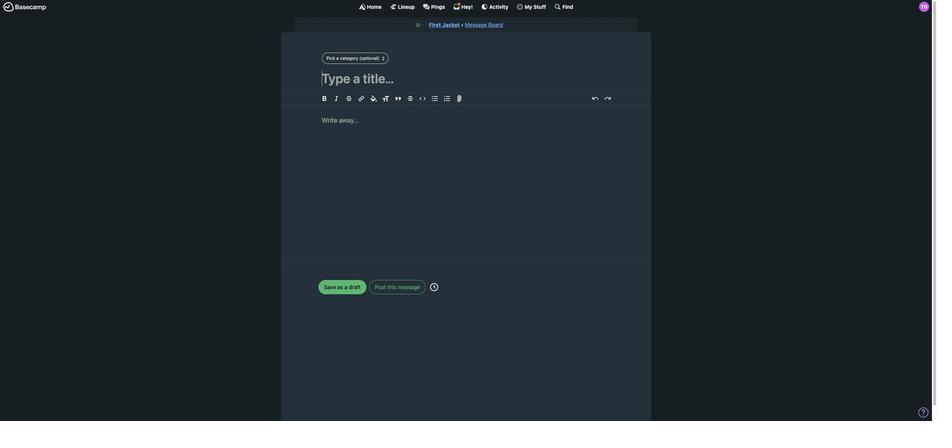 Task type: describe. For each thing, give the bounding box(es) containing it.
lineup link
[[390, 3, 415, 10]]

› message board
[[461, 22, 503, 28]]

message
[[398, 284, 420, 291]]

save as a draft button
[[318, 280, 366, 295]]

hey! button
[[453, 2, 473, 10]]

stuff
[[534, 4, 546, 10]]

pick
[[327, 55, 335, 61]]

(optional)
[[359, 55, 379, 61]]

pings button
[[423, 3, 445, 10]]

this
[[387, 284, 396, 291]]

Type a title… text field
[[322, 71, 610, 86]]

hey!
[[461, 4, 473, 10]]

post this message
[[375, 284, 420, 291]]

schedule this to post later image
[[430, 283, 438, 292]]

switch accounts image
[[3, 2, 46, 12]]

draft
[[349, 284, 361, 291]]

main element
[[0, 0, 932, 13]]

tyler black image
[[919, 2, 929, 12]]

find
[[562, 4, 573, 10]]

pings
[[431, 4, 445, 10]]

first
[[429, 22, 441, 28]]

activity
[[489, 4, 508, 10]]

board
[[488, 22, 503, 28]]



Task type: vqa. For each thing, say whether or not it's contained in the screenshot.
Post
yes



Task type: locate. For each thing, give the bounding box(es) containing it.
a
[[336, 55, 339, 61], [345, 284, 347, 291]]

1 horizontal spatial a
[[345, 284, 347, 291]]

my stuff
[[525, 4, 546, 10]]

activity link
[[481, 3, 508, 10]]

1 vertical spatial a
[[345, 284, 347, 291]]

pick a category (optional)
[[327, 55, 379, 61]]

first jacket link
[[429, 22, 460, 28]]

pick a category (optional) button
[[322, 53, 389, 64]]

my
[[525, 4, 532, 10]]

lineup
[[398, 4, 415, 10]]

category
[[340, 55, 358, 61]]

jacket
[[442, 22, 460, 28]]

message board link
[[465, 22, 503, 28]]

post this message button
[[369, 280, 426, 295]]

as
[[337, 284, 343, 291]]

save as a draft
[[324, 284, 361, 291]]

a right the pick at the left of page
[[336, 55, 339, 61]]

post
[[375, 284, 386, 291]]

0 horizontal spatial a
[[336, 55, 339, 61]]

first jacket
[[429, 22, 460, 28]]

find button
[[554, 3, 573, 10]]

›
[[461, 22, 463, 28]]

Write away… text field
[[301, 105, 631, 253]]

a right as
[[345, 284, 347, 291]]

0 vertical spatial a
[[336, 55, 339, 61]]

my stuff button
[[517, 3, 546, 10]]

message
[[465, 22, 487, 28]]

home link
[[359, 3, 382, 10]]

save
[[324, 284, 336, 291]]

home
[[367, 4, 382, 10]]



